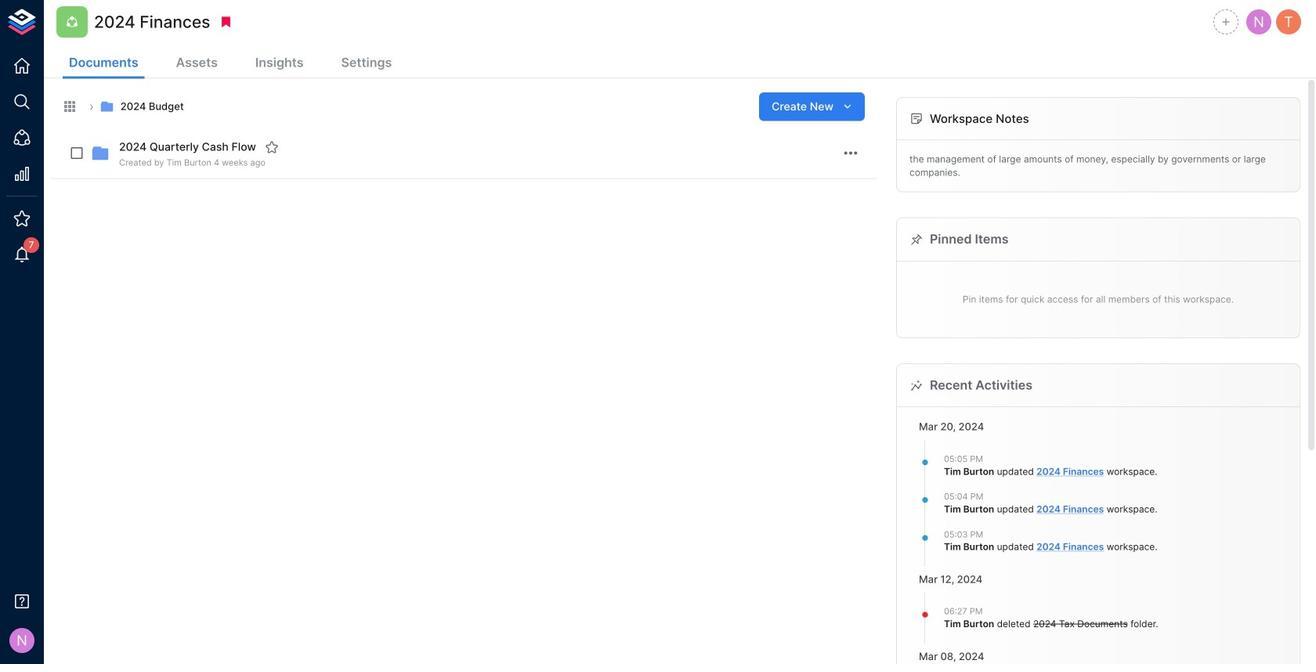 Task type: locate. For each thing, give the bounding box(es) containing it.
remove bookmark image
[[219, 15, 233, 29]]



Task type: vqa. For each thing, say whether or not it's contained in the screenshot.
Remove Bookmark 'icon'
yes



Task type: describe. For each thing, give the bounding box(es) containing it.
favorite image
[[265, 140, 279, 154]]



